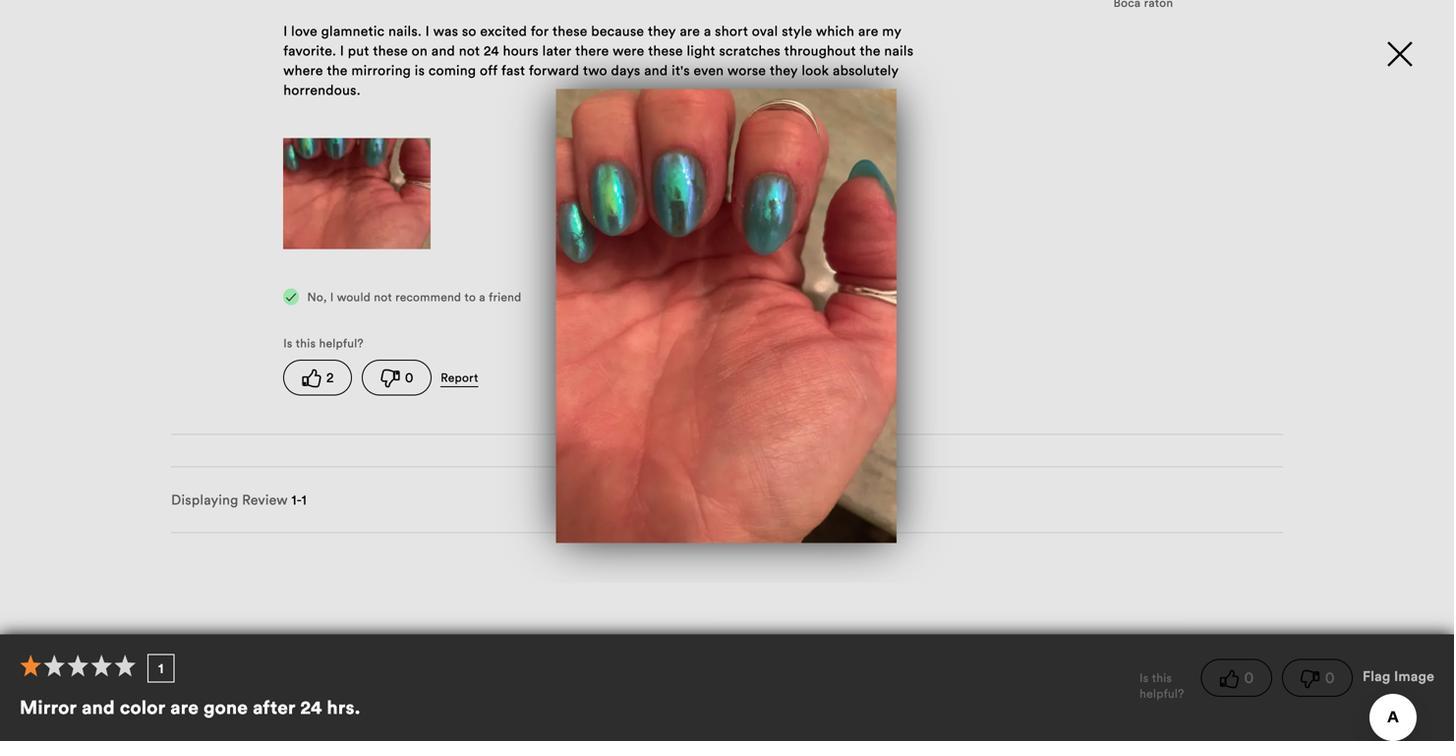 Task type: vqa. For each thing, say whether or not it's contained in the screenshot.
Log in to your Ulta account image
no



Task type: locate. For each thing, give the bounding box(es) containing it.
0 vertical spatial and
[[432, 42, 455, 60]]

1 vertical spatial not
[[374, 290, 392, 305]]

1 horizontal spatial they
[[770, 62, 798, 79]]

1 horizontal spatial a
[[704, 22, 712, 40]]

for
[[531, 22, 549, 40]]

1 up color
[[158, 660, 164, 678]]

the up 'horrendous.'
[[327, 62, 348, 79]]

a inside i love glamnetic nails. i was so excited for these because they are a short oval style which are my favorite. i put these on and not 24 hours later there were these light scratches throughout the nails where the mirroring is coming off fast forward two days and it's even worse they look absolutely horrendous.
[[704, 22, 712, 40]]

look
[[802, 62, 829, 79]]

0
[[405, 369, 414, 386], [1245, 668, 1254, 688], [1326, 668, 1335, 688]]

these
[[553, 22, 588, 40], [373, 42, 408, 60], [648, 42, 683, 60]]

would
[[337, 290, 371, 305]]

0 button for 0
[[1283, 660, 1354, 697]]

0 vertical spatial not
[[459, 42, 480, 60]]

24 left the hrs.
[[301, 696, 322, 720]]

0 horizontal spatial group
[[284, 360, 677, 396]]

1 vertical spatial they
[[770, 62, 798, 79]]

1 horizontal spatial the
[[860, 42, 881, 60]]

and left it's
[[645, 62, 668, 79]]

color
[[120, 696, 166, 720]]

0 vertical spatial a
[[704, 22, 712, 40]]

they left look
[[770, 62, 798, 79]]

and
[[432, 42, 455, 60], [645, 62, 668, 79], [82, 696, 115, 720]]

0 horizontal spatial 1
[[158, 660, 164, 678]]

short
[[715, 22, 749, 40]]

were
[[613, 42, 645, 60]]

these up mirroring
[[373, 42, 408, 60]]

1
[[302, 491, 307, 509], [158, 660, 164, 678]]

not down the so
[[459, 42, 480, 60]]

1 vertical spatial and
[[645, 62, 668, 79]]

1 inside buyer images & videos dialog
[[158, 660, 164, 678]]

1 vertical spatial the
[[327, 62, 348, 79]]

0 vertical spatial group
[[284, 360, 677, 396]]

nails
[[885, 42, 914, 60]]

i left love
[[284, 22, 288, 40]]

are left 'my'
[[859, 22, 879, 40]]

forward
[[529, 62, 580, 79]]

2 vertical spatial and
[[82, 696, 115, 720]]

later
[[543, 42, 572, 60]]

off
[[480, 62, 498, 79]]

0 horizontal spatial 0
[[405, 369, 414, 386]]

these up it's
[[648, 42, 683, 60]]

recommend
[[396, 290, 462, 305]]

1 vertical spatial 24
[[301, 696, 322, 720]]

24 up off
[[484, 42, 499, 60]]

1 vertical spatial 1
[[158, 660, 164, 678]]

0 horizontal spatial 24
[[301, 696, 322, 720]]

absolutely
[[833, 62, 899, 79]]

are
[[680, 22, 700, 40], [859, 22, 879, 40], [170, 696, 199, 720]]

review
[[242, 491, 288, 509]]

the up absolutely
[[860, 42, 881, 60]]

are inside buyer images & videos dialog
[[170, 696, 199, 720]]

these up later
[[553, 22, 588, 40]]

scratches
[[720, 42, 781, 60]]

horrendous.
[[284, 81, 361, 99]]

a
[[704, 22, 712, 40], [479, 290, 486, 305]]

1 vertical spatial group
[[1202, 650, 1363, 707]]

i left put
[[340, 42, 344, 60]]

1 horizontal spatial not
[[459, 42, 480, 60]]

the
[[860, 42, 881, 60], [327, 62, 348, 79]]

2 horizontal spatial 0 button
[[1283, 660, 1354, 697]]

i left was
[[426, 22, 430, 40]]

0 horizontal spatial not
[[374, 290, 392, 305]]

0 horizontal spatial 0 button
[[362, 360, 432, 396]]

days
[[611, 62, 641, 79]]

my
[[883, 22, 902, 40]]

they up it's
[[648, 22, 676, 40]]

hours
[[503, 42, 539, 60]]

2
[[327, 369, 334, 386]]

group
[[284, 360, 677, 396], [1202, 650, 1363, 707]]

a right to
[[479, 290, 486, 305]]

0 vertical spatial they
[[648, 22, 676, 40]]

image
[[1395, 668, 1435, 686]]

they
[[648, 22, 676, 40], [770, 62, 798, 79]]

are up light
[[680, 22, 700, 40]]

i
[[284, 22, 288, 40], [426, 22, 430, 40], [340, 42, 344, 60], [330, 290, 334, 305]]

media caption image
[[556, 89, 897, 543]]

are left the gone
[[170, 696, 199, 720]]

glamnetic
[[321, 22, 385, 40]]

24 inside buyer images & videos dialog
[[301, 696, 322, 720]]

and down was
[[432, 42, 455, 60]]

is
[[415, 62, 425, 79]]

0 button
[[362, 360, 432, 396], [1202, 660, 1273, 697], [1283, 660, 1354, 697]]

and left color
[[82, 696, 115, 720]]

group containing 0
[[1202, 650, 1363, 707]]

0 for 0
[[1326, 668, 1335, 688]]

1 vertical spatial a
[[479, 290, 486, 305]]

0 horizontal spatial are
[[170, 696, 199, 720]]

1 horizontal spatial group
[[1202, 650, 1363, 707]]

1 right review
[[302, 491, 307, 509]]

because
[[591, 22, 645, 40]]

not right would
[[374, 290, 392, 305]]

24
[[484, 42, 499, 60], [301, 696, 322, 720]]

2 horizontal spatial 0
[[1326, 668, 1335, 688]]

0 horizontal spatial a
[[479, 290, 486, 305]]

1 horizontal spatial 24
[[484, 42, 499, 60]]

group containing 2
[[284, 360, 677, 396]]

0 vertical spatial 24
[[484, 42, 499, 60]]

0 horizontal spatial and
[[82, 696, 115, 720]]

not
[[459, 42, 480, 60], [374, 290, 392, 305]]

a up light
[[704, 22, 712, 40]]

0 vertical spatial 1
[[302, 491, 307, 509]]



Task type: describe. For each thing, give the bounding box(es) containing it.
2 button
[[284, 360, 352, 396]]

flag
[[1363, 668, 1391, 686]]

1 horizontal spatial 0
[[1245, 668, 1254, 688]]

0 for 2
[[405, 369, 414, 386]]

displaying
[[171, 491, 239, 509]]

worse
[[728, 62, 766, 79]]

flag image
[[1363, 668, 1435, 686]]

flag image button
[[1363, 668, 1435, 686]]

so
[[462, 22, 477, 40]]

displaying review 1-1
[[171, 491, 307, 509]]

nails.
[[389, 22, 422, 40]]

1 horizontal spatial 1
[[302, 491, 307, 509]]

mirroring
[[352, 62, 411, 79]]

after
[[253, 696, 296, 720]]

mirror
[[20, 696, 77, 720]]

2 horizontal spatial are
[[859, 22, 879, 40]]

and inside buyer images & videos dialog
[[82, 696, 115, 720]]

1 horizontal spatial 0 button
[[1202, 660, 1273, 697]]

favorite.
[[284, 42, 337, 60]]

even
[[694, 62, 724, 79]]

the possibilities are beautiful image
[[59, 699, 370, 737]]

1 horizontal spatial and
[[432, 42, 455, 60]]

gone
[[204, 696, 248, 720]]

which
[[816, 22, 855, 40]]

2 horizontal spatial these
[[648, 42, 683, 60]]

on
[[412, 42, 428, 60]]

there
[[576, 42, 609, 60]]

back to top image
[[1388, 673, 1404, 689]]

24 inside i love glamnetic nails. i was so excited for these because they are a short oval style which are my favorite. i put these on and not 24 hours later there were these light scratches throughout the nails where the mirroring is coming off fast forward two days and it's even worse they look absolutely horrendous.
[[484, 42, 499, 60]]

0 horizontal spatial these
[[373, 42, 408, 60]]

2 horizontal spatial and
[[645, 62, 668, 79]]

friend
[[489, 290, 522, 305]]

was
[[434, 22, 459, 40]]

love
[[291, 22, 318, 40]]

hrs.
[[327, 696, 361, 720]]

to
[[465, 290, 476, 305]]

fast
[[502, 62, 526, 79]]

no, i would not recommend to a friend
[[304, 290, 522, 305]]

not inside i love glamnetic nails. i was so excited for these because they are a short oval style which are my favorite. i put these on and not 24 hours later there were these light scratches throughout the nails where the mirroring is coming off fast forward two days and it's even worse they look absolutely horrendous.
[[459, 42, 480, 60]]

throughout
[[785, 42, 857, 60]]

coming
[[429, 62, 476, 79]]

i love glamnetic nails. i was so excited for these because they are a short oval style which are my favorite. i put these on and not 24 hours later there were these light scratches throughout the nails where the mirroring is coming off fast forward two days and it's even worse they look absolutely horrendous.
[[284, 22, 914, 99]]

excited
[[480, 22, 527, 40]]

no,
[[307, 290, 327, 305]]

put
[[348, 42, 370, 60]]

1-
[[292, 491, 302, 509]]

mirror and color are gone after 24 hrs.
[[20, 696, 361, 720]]

1 horizontal spatial these
[[553, 22, 588, 40]]

buyer images & videos dialog
[[0, 0, 1455, 742]]

i right "no,"
[[330, 290, 334, 305]]

light
[[687, 42, 716, 60]]

style
[[782, 22, 813, 40]]

0 horizontal spatial they
[[648, 22, 676, 40]]

group inside buyer images & videos dialog
[[1202, 650, 1363, 707]]

0 horizontal spatial the
[[327, 62, 348, 79]]

oval
[[752, 22, 779, 40]]

two
[[583, 62, 608, 79]]

where
[[284, 62, 323, 79]]

0 button for 2
[[362, 360, 432, 396]]

it's
[[672, 62, 690, 79]]

0 vertical spatial the
[[860, 42, 881, 60]]

1 horizontal spatial are
[[680, 22, 700, 40]]



